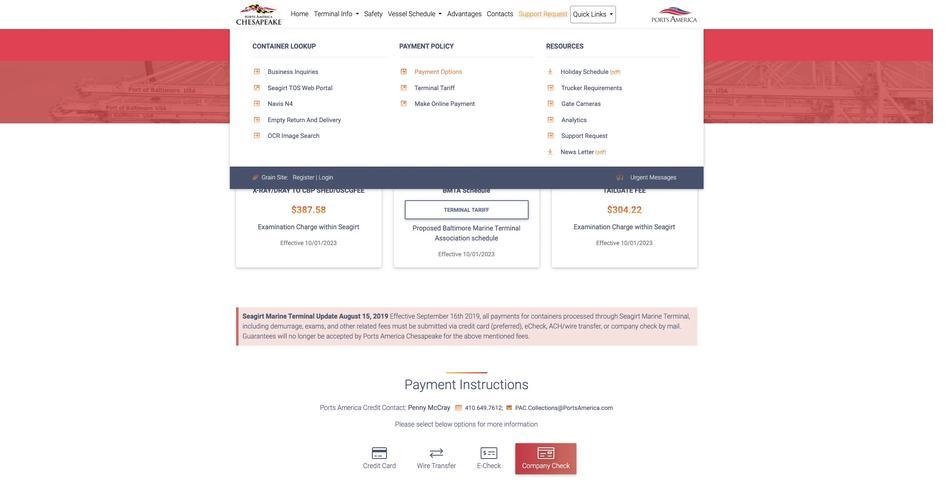Task type: locate. For each thing, give the bounding box(es) containing it.
links
[[592, 10, 607, 18]]

1 vertical spatial for
[[444, 333, 452, 341]]

tariff inside "quick links" element
[[440, 84, 455, 92]]

1 horizontal spatial home
[[291, 10, 309, 18]]

10/01/2023 down "$304.22"
[[621, 240, 653, 247]]

(pdf) right letter
[[596, 150, 607, 155]]

3:30
[[281, 46, 294, 54]]

quick links
[[574, 10, 609, 18]]

charge for $387.58
[[296, 223, 318, 231]]

0 vertical spatial home link
[[288, 6, 312, 22]]

effective 10/01/2023 down "$304.22"
[[597, 240, 653, 247]]

0 vertical spatial tariff
[[440, 84, 455, 92]]

terminal tariff link up make online payment
[[400, 80, 534, 96]]

credit left the contact:
[[363, 404, 381, 412]]

check for company check
[[552, 463, 570, 471]]

support request up news letter (pdf)
[[560, 132, 608, 140]]

wire transfer link
[[411, 444, 463, 475]]

1 horizontal spatial effective 10/01/2023
[[439, 251, 495, 258]]

and left new
[[511, 37, 521, 44]]

request left 'quick'
[[544, 10, 568, 18]]

2 horizontal spatial schedule
[[584, 68, 609, 76]]

0 vertical spatial request
[[544, 10, 568, 18]]

2 horizontal spatial be
[[409, 323, 416, 331]]

0 horizontal spatial schedule
[[409, 10, 436, 18]]

charge for $304.22
[[613, 223, 634, 231]]

tariff
[[440, 84, 455, 92], [472, 207, 490, 213]]

1 vertical spatial by
[[355, 333, 362, 341]]

within down "$304.22"
[[635, 223, 653, 231]]

arrow to bottom image
[[547, 69, 560, 75]]

new
[[523, 37, 536, 44]]

effective 10/01/2023 down proposed baltimore marine  terminal association schedule
[[439, 251, 495, 258]]

0 horizontal spatial tariff
[[440, 84, 455, 92]]

examination charge within seagirt
[[258, 223, 360, 231], [574, 223, 676, 231]]

x-ray/dray to cbp shed/uscgfee
[[253, 187, 365, 195]]

tariff up make online payment
[[440, 84, 455, 92]]

portal
[[316, 84, 333, 92]]

effective down association
[[439, 251, 462, 258]]

support request link up letter
[[547, 128, 681, 144]]

$304.22
[[608, 205, 642, 216]]

schedule right bmta
[[463, 187, 491, 195]]

included.
[[330, 46, 355, 54]]

0 horizontal spatial effective 10/01/2023
[[281, 240, 337, 247]]

wire
[[417, 463, 431, 471]]

1 vertical spatial support
[[562, 132, 584, 140]]

2 vertical spatial be
[[318, 333, 325, 341]]

gate cameras
[[560, 100, 601, 108]]

the up 6:00
[[249, 37, 260, 44]]

2 horizontal spatial for
[[522, 313, 530, 321]]

schedule inside "quick links" element
[[584, 68, 609, 76]]

ports inside "effective september 16th 2019, all payments for containers processed through seagirt marine terminal, including demurrage, exams, and other related fees must be submitted via credit card (preferred), echeck, ach/wire transfer, or company check by mail. guarantees will no longer be accepted by ports america chesapeake for the above mentioned fees."
[[363, 333, 379, 341]]

trucker requirements link
[[547, 80, 681, 96]]

(pdf) inside holiday schedule (pdf)
[[610, 70, 621, 75]]

the
[[454, 333, 463, 341]]

effective 10/01/2023 for $387.58
[[281, 240, 337, 247]]

effective 10/01/2023
[[281, 240, 337, 247], [597, 240, 653, 247], [439, 251, 495, 258]]

1 vertical spatial support request link
[[547, 128, 681, 144]]

and inside the seagirt marine terminal gates will be open on october 9th, columbus day. the main gate and new vail gate will process trucks from 6:00 am – 3:30 pm, reefers included.
[[511, 37, 521, 44]]

schedule up trucker requirements
[[584, 68, 609, 76]]

1 horizontal spatial (pdf)
[[610, 70, 621, 75]]

0 vertical spatial options
[[441, 68, 463, 76]]

1 vertical spatial ports
[[320, 404, 336, 412]]

card
[[382, 463, 396, 471]]

pm,
[[296, 46, 307, 54]]

for
[[522, 313, 530, 321], [444, 333, 452, 341], [478, 421, 486, 429]]

2 examination charge within seagirt from the left
[[574, 223, 676, 231]]

terminal up the reefers
[[303, 37, 326, 44]]

0 vertical spatial home
[[291, 10, 309, 18]]

will
[[345, 37, 353, 44], [562, 37, 570, 44], [278, 333, 287, 341]]

quick links link
[[571, 6, 617, 23]]

business inquiries link
[[253, 64, 387, 80]]

1 horizontal spatial be
[[354, 37, 362, 44]]

effective 10/01/2023 down $387.58
[[281, 240, 337, 247]]

0 vertical spatial ports
[[363, 333, 379, 341]]

home for the rightmost home link
[[291, 10, 309, 18]]

terminal up make
[[415, 84, 439, 92]]

1 charge from the left
[[296, 223, 318, 231]]

1 check from the left
[[483, 463, 501, 471]]

2019
[[373, 313, 389, 321]]

0 horizontal spatial request
[[544, 10, 568, 18]]

contact:
[[382, 404, 407, 412]]

1 horizontal spatial examination
[[574, 223, 611, 231]]

(pdf) inside news letter (pdf)
[[596, 150, 607, 155]]

the
[[249, 37, 260, 44], [470, 37, 480, 44]]

1 vertical spatial be
[[409, 323, 416, 331]]

10/01/2023 down $387.58
[[305, 240, 337, 247]]

be down exams,
[[318, 333, 325, 341]]

2 credit from the top
[[363, 463, 381, 471]]

marine up the demurrage,
[[266, 313, 287, 321]]

0 vertical spatial be
[[354, 37, 362, 44]]

examination charge within seagirt down "$304.22"
[[574, 223, 676, 231]]

2 horizontal spatial effective 10/01/2023
[[597, 240, 653, 247]]

advantages link
[[445, 6, 485, 22]]

examination for $304.22
[[574, 223, 611, 231]]

credit left card
[[363, 463, 381, 471]]

ach/wire
[[549, 323, 577, 331]]

1 horizontal spatial for
[[478, 421, 486, 429]]

1 horizontal spatial examination charge within seagirt
[[574, 223, 676, 231]]

urgent messages
[[631, 174, 677, 181]]

1 vertical spatial payment options
[[264, 140, 314, 148]]

examination for $387.58
[[258, 223, 295, 231]]

|
[[316, 174, 317, 181]]

home link up lookup
[[288, 6, 312, 22]]

effective up the must
[[390, 313, 415, 321]]

within
[[319, 223, 337, 231], [635, 223, 653, 231]]

vessel schedule
[[388, 10, 437, 18]]

2 gate from the left
[[549, 37, 561, 44]]

2 check from the left
[[552, 463, 570, 471]]

seagirt
[[262, 37, 281, 44], [268, 84, 288, 92], [339, 223, 360, 231], [655, 223, 676, 231], [243, 313, 264, 321], [620, 313, 641, 321]]

the right the day.
[[470, 37, 480, 44]]

mccray
[[428, 404, 451, 412]]

2 vertical spatial schedule
[[463, 187, 491, 195]]

10/01/2023 for $304.22
[[621, 240, 653, 247]]

ray/dray
[[259, 187, 291, 195]]

payment options down return
[[264, 140, 314, 148]]

2 within from the left
[[635, 223, 653, 231]]

0 vertical spatial terminal tariff
[[413, 84, 455, 92]]

gates
[[328, 37, 343, 44]]

1 horizontal spatial within
[[635, 223, 653, 231]]

0 horizontal spatial examination charge within seagirt
[[258, 223, 360, 231]]

0 horizontal spatial examination
[[258, 223, 295, 231]]

(pdf) for letter
[[596, 150, 607, 155]]

$387.58
[[291, 205, 326, 216]]

support down the analytics
[[562, 132, 584, 140]]

2 examination from the left
[[574, 223, 611, 231]]

schedule right vessel
[[409, 10, 436, 18]]

charge down "$304.22"
[[613, 223, 634, 231]]

check
[[483, 463, 501, 471], [552, 463, 570, 471]]

from
[[236, 46, 248, 54]]

1 examination from the left
[[258, 223, 295, 231]]

1 vertical spatial america
[[338, 404, 362, 412]]

0 horizontal spatial home
[[236, 140, 254, 148]]

examination charge within seagirt down $387.58
[[258, 223, 360, 231]]

effective down $387.58
[[281, 240, 304, 247]]

0 horizontal spatial (pdf)
[[596, 150, 607, 155]]

main
[[482, 37, 495, 44]]

be inside the seagirt marine terminal gates will be open on october 9th, columbus day. the main gate and new vail gate will process trucks from 6:00 am – 3:30 pm, reefers included.
[[354, 37, 362, 44]]

2 the from the left
[[470, 37, 480, 44]]

on
[[380, 37, 387, 44]]

for up echeck, at the bottom right
[[522, 313, 530, 321]]

1 horizontal spatial and
[[511, 37, 521, 44]]

envelope image
[[507, 405, 513, 411]]

processed
[[564, 313, 594, 321]]

1 horizontal spatial america
[[381, 333, 405, 341]]

1 vertical spatial terminal tariff link
[[405, 201, 529, 220]]

options down policy
[[441, 68, 463, 76]]

will up included.
[[345, 37, 353, 44]]

tariff down bmta schedule
[[472, 207, 490, 213]]

options
[[454, 421, 476, 429]]

payments
[[491, 313, 520, 321]]

terminal
[[314, 10, 340, 18], [303, 37, 326, 44], [415, 84, 439, 92], [444, 207, 471, 213], [495, 225, 521, 233], [288, 313, 315, 321]]

wheat image
[[253, 175, 260, 181]]

terminal tariff inside "quick links" element
[[413, 84, 455, 92]]

1 vertical spatial credit
[[363, 463, 381, 471]]

0 vertical spatial america
[[381, 333, 405, 341]]

0 horizontal spatial support
[[519, 10, 542, 18]]

mail.
[[668, 323, 682, 331]]

effective
[[281, 240, 304, 247], [597, 240, 620, 247], [439, 251, 462, 258], [390, 313, 415, 321]]

below
[[435, 421, 453, 429]]

home link left ocr
[[236, 139, 254, 149]]

1 examination charge within seagirt from the left
[[258, 223, 360, 231]]

marine inside "effective september 16th 2019, all payments for containers processed through seagirt marine terminal, including demurrage, exams, and other related fees must be submitted via credit card (preferred), echeck, ach/wire transfer, or company check by mail. guarantees will no longer be accepted by ports america chesapeake for the above mentioned fees."
[[642, 313, 662, 321]]

for left more
[[478, 421, 486, 429]]

terminal up baltimore
[[444, 207, 471, 213]]

10/01/2023 for $387.58
[[305, 240, 337, 247]]

request up letter
[[586, 132, 608, 140]]

ports
[[363, 333, 379, 341], [320, 404, 336, 412]]

1 vertical spatial terminal tariff
[[444, 207, 490, 213]]

0 vertical spatial terminal tariff link
[[400, 80, 534, 96]]

0 horizontal spatial and
[[328, 323, 339, 331]]

9th,
[[413, 37, 424, 44]]

schedule for holiday
[[584, 68, 609, 76]]

transfer
[[432, 463, 456, 471]]

payment options down policy
[[413, 68, 463, 76]]

support up new
[[519, 10, 542, 18]]

vail
[[538, 37, 547, 44]]

0 horizontal spatial home link
[[236, 139, 254, 149]]

gate right main
[[497, 37, 509, 44]]

for left the
[[444, 333, 452, 341]]

1 vertical spatial and
[[328, 323, 339, 331]]

longer
[[298, 333, 316, 341]]

america
[[381, 333, 405, 341], [338, 404, 362, 412]]

examination down ray/dray
[[258, 223, 295, 231]]

tos
[[289, 84, 301, 92]]

the seagirt marine terminal gates will be open on october 9th, columbus day. the main gate and new vail gate will process trucks from 6:00 am – 3:30 pm, reefers included.
[[236, 37, 613, 54]]

bullhorn image
[[617, 175, 625, 181]]

marine up check
[[642, 313, 662, 321]]

examination down "$304.22"
[[574, 223, 611, 231]]

make online payment link
[[400, 96, 534, 112]]

1 vertical spatial options
[[291, 140, 314, 148]]

home left ocr
[[236, 140, 254, 148]]

1 within from the left
[[319, 223, 337, 231]]

1 horizontal spatial tariff
[[472, 207, 490, 213]]

0 horizontal spatial will
[[278, 333, 287, 341]]

support request link up the vail
[[516, 6, 571, 22]]

reefers
[[309, 46, 328, 54]]

1 vertical spatial request
[[586, 132, 608, 140]]

0 horizontal spatial within
[[319, 223, 337, 231]]

marine up the 3:30
[[283, 37, 301, 44]]

0 vertical spatial (pdf)
[[610, 70, 621, 75]]

1 horizontal spatial request
[[586, 132, 608, 140]]

(pdf)
[[610, 70, 621, 75], [596, 150, 607, 155]]

0 horizontal spatial 10/01/2023
[[305, 240, 337, 247]]

2 horizontal spatial 10/01/2023
[[621, 240, 653, 247]]

0 vertical spatial payment options
[[413, 68, 463, 76]]

cbp
[[302, 187, 315, 195]]

charge down $387.58
[[296, 223, 318, 231]]

tab list
[[236, 440, 698, 479]]

arrow to bottom image
[[547, 149, 560, 155]]

0 vertical spatial support
[[519, 10, 542, 18]]

1 horizontal spatial options
[[441, 68, 463, 76]]

effective down "$304.22"
[[597, 240, 620, 247]]

1 the from the left
[[249, 37, 260, 44]]

0 vertical spatial support request
[[519, 10, 568, 18]]

schedule for vessel
[[409, 10, 436, 18]]

10/01/2023 down schedule
[[463, 251, 495, 258]]

(pdf) up trucker requirements link
[[610, 70, 621, 75]]

be left open
[[354, 37, 362, 44]]

by left mail.
[[659, 323, 666, 331]]

will left process
[[562, 37, 570, 44]]

effective inside "effective september 16th 2019, all payments for containers processed through seagirt marine terminal, including demurrage, exams, and other related fees must be submitted via credit card (preferred), echeck, ach/wire transfer, or company check by mail. guarantees will no longer be accepted by ports america chesapeake for the above mentioned fees."
[[390, 313, 415, 321]]

will left no
[[278, 333, 287, 341]]

0 horizontal spatial the
[[249, 37, 260, 44]]

effective for schedule
[[439, 251, 462, 258]]

schedule
[[409, 10, 436, 18], [584, 68, 609, 76], [463, 187, 491, 195]]

terminal tariff down bmta schedule
[[444, 207, 490, 213]]

1 horizontal spatial support
[[562, 132, 584, 140]]

marine up schedule
[[473, 225, 494, 233]]

terminal tariff link down bmta schedule
[[405, 201, 529, 220]]

urgent
[[631, 174, 649, 181]]

1 vertical spatial (pdf)
[[596, 150, 607, 155]]

1 horizontal spatial schedule
[[463, 187, 491, 195]]

options down empty return and delivery
[[291, 140, 314, 148]]

1 vertical spatial support request
[[560, 132, 608, 140]]

login link
[[319, 174, 333, 181]]

home up lookup
[[291, 10, 309, 18]]

2 horizontal spatial will
[[562, 37, 570, 44]]

terminal,
[[664, 313, 691, 321]]

register | login
[[293, 174, 333, 181]]

proposed baltimore marine  terminal association schedule
[[413, 225, 521, 243]]

0 vertical spatial credit
[[363, 404, 381, 412]]

and inside "effective september 16th 2019, all payments for containers processed through seagirt marine terminal, including demurrage, exams, and other related fees must be submitted via credit card (preferred), echeck, ach/wire transfer, or company check by mail. guarantees will no longer be accepted by ports america chesapeake for the above mentioned fees."
[[328, 323, 339, 331]]

and for new
[[511, 37, 521, 44]]

no
[[289, 333, 296, 341]]

1 horizontal spatial the
[[470, 37, 480, 44]]

schedule inside vessel schedule link
[[409, 10, 436, 18]]

gate right the vail
[[549, 37, 561, 44]]

trucker
[[562, 84, 583, 92]]

10/01/2023
[[305, 240, 337, 247], [621, 240, 653, 247], [463, 251, 495, 258]]

america inside "effective september 16th 2019, all payments for containers processed through seagirt marine terminal, including demurrage, exams, and other related fees must be submitted via credit card (preferred), echeck, ach/wire transfer, or company check by mail. guarantees will no longer be accepted by ports america chesapeake for the above mentioned fees."
[[381, 333, 405, 341]]

0 vertical spatial schedule
[[409, 10, 436, 18]]

terminal inside proposed baltimore marine  terminal association schedule
[[495, 225, 521, 233]]

1 horizontal spatial gate
[[549, 37, 561, 44]]

support request inside "quick links" element
[[560, 132, 608, 140]]

1 vertical spatial home link
[[236, 139, 254, 149]]

seagirt tos web portal link
[[253, 80, 387, 96]]

0 horizontal spatial gate
[[497, 37, 509, 44]]

0 vertical spatial and
[[511, 37, 521, 44]]

1 horizontal spatial payment options
[[413, 68, 463, 76]]

support request up the vail
[[519, 10, 568, 18]]

by down related on the bottom of page
[[355, 333, 362, 341]]

within down $387.58
[[319, 223, 337, 231]]

and down update
[[328, 323, 339, 331]]

check for e-check
[[483, 463, 501, 471]]

terminal up schedule
[[495, 225, 521, 233]]

columbus
[[425, 37, 454, 44]]

1 horizontal spatial charge
[[613, 223, 634, 231]]

0 horizontal spatial charge
[[296, 223, 318, 231]]

contacts
[[487, 10, 514, 18]]

login
[[319, 174, 333, 181]]

1 horizontal spatial ports
[[363, 333, 379, 341]]

vessel
[[388, 10, 407, 18]]

0 horizontal spatial check
[[483, 463, 501, 471]]

terminal tariff up online
[[413, 84, 455, 92]]

1 vertical spatial schedule
[[584, 68, 609, 76]]

examination charge within seagirt for $387.58
[[258, 223, 360, 231]]

navis n4
[[266, 100, 293, 108]]

be right the must
[[409, 323, 416, 331]]

terminal tariff link
[[400, 80, 534, 96], [405, 201, 529, 220]]

register
[[293, 174, 315, 181]]

1 vertical spatial home
[[236, 140, 254, 148]]

0 horizontal spatial options
[[291, 140, 314, 148]]

2 charge from the left
[[613, 223, 634, 231]]

1 horizontal spatial check
[[552, 463, 570, 471]]

0 vertical spatial by
[[659, 323, 666, 331]]



Task type: describe. For each thing, give the bounding box(es) containing it.
effective for ray/dray
[[281, 240, 304, 247]]

within for $304.22
[[635, 223, 653, 231]]

fees.
[[516, 333, 530, 341]]

schedule for bmta
[[463, 187, 491, 195]]

options inside "quick links" element
[[441, 68, 463, 76]]

submitted
[[418, 323, 447, 331]]

0 vertical spatial support request link
[[516, 6, 571, 22]]

above
[[464, 333, 482, 341]]

october
[[388, 37, 411, 44]]

0 horizontal spatial ports
[[320, 404, 336, 412]]

0 horizontal spatial for
[[444, 333, 452, 341]]

support inside "quick links" element
[[562, 132, 584, 140]]

0 horizontal spatial america
[[338, 404, 362, 412]]

to
[[292, 187, 301, 195]]

seagirt tos web portal
[[266, 84, 333, 92]]

quick
[[574, 10, 590, 18]]

terminal left info
[[314, 10, 340, 18]]

the seagirt marine terminal gates will be open on october 9th, columbus day. the main gate and new vail gate will process trucks from 6:00 am – 3:30 pm, reefers included. alert
[[0, 29, 934, 61]]

seagirt inside "quick links" element
[[268, 84, 288, 92]]

am
[[265, 46, 274, 54]]

please
[[396, 421, 415, 429]]

examination charge within seagirt for $304.22
[[574, 223, 676, 231]]

1 horizontal spatial 10/01/2023
[[463, 251, 495, 258]]

effective for fee
[[597, 240, 620, 247]]

0 horizontal spatial payment options
[[264, 140, 314, 148]]

shed/uscgfee
[[317, 187, 365, 195]]

company
[[523, 463, 551, 471]]

make
[[415, 100, 430, 108]]

terminal up exams,
[[288, 313, 315, 321]]

1 horizontal spatial home link
[[288, 6, 312, 22]]

quick links element
[[230, 29, 704, 189]]

1 vertical spatial tariff
[[472, 207, 490, 213]]

terminal info
[[314, 10, 354, 18]]

tab list containing credit card
[[236, 440, 698, 479]]

site:
[[277, 174, 288, 181]]

august
[[339, 313, 361, 321]]

payment options inside payment options link
[[413, 68, 463, 76]]

marine inside the seagirt marine terminal gates will be open on october 9th, columbus day. the main gate and new vail gate will process trucks from 6:00 am – 3:30 pm, reefers included.
[[283, 37, 301, 44]]

baltimore
[[443, 225, 471, 233]]

0 vertical spatial for
[[522, 313, 530, 321]]

safety
[[365, 10, 383, 18]]

container
[[253, 42, 289, 50]]

analytics
[[560, 116, 587, 124]]

related
[[357, 323, 377, 331]]

messages
[[650, 174, 677, 181]]

ocr
[[268, 132, 280, 140]]

within for $387.58
[[319, 223, 337, 231]]

delivery
[[319, 116, 341, 124]]

home for left home link
[[236, 140, 254, 148]]

more
[[488, 421, 503, 429]]

seagirt inside the seagirt marine terminal gates will be open on october 9th, columbus day. the main gate and new vail gate will process trucks from 6:00 am – 3:30 pm, reefers included.
[[262, 37, 281, 44]]

tailgate
[[604, 187, 634, 195]]

1 horizontal spatial will
[[345, 37, 353, 44]]

letter
[[578, 148, 595, 156]]

transfer,
[[579, 323, 603, 331]]

(pdf) for schedule
[[610, 70, 621, 75]]

1 gate from the left
[[497, 37, 509, 44]]

penny
[[408, 404, 427, 412]]

holiday schedule (pdf)
[[560, 68, 621, 76]]

gate
[[562, 100, 575, 108]]

2 vertical spatial for
[[478, 421, 486, 429]]

1 credit from the top
[[363, 404, 381, 412]]

online
[[432, 100, 449, 108]]

including
[[243, 323, 269, 331]]

contacts link
[[485, 6, 516, 22]]

and
[[307, 116, 318, 124]]

empty return and delivery
[[266, 116, 341, 124]]

x-
[[253, 187, 259, 195]]

requirements
[[584, 84, 623, 92]]

payment options link
[[400, 64, 534, 80]]

request inside "quick links" element
[[586, 132, 608, 140]]

select
[[417, 421, 434, 429]]

tailgate fee
[[604, 187, 646, 195]]

info
[[341, 10, 353, 18]]

terminal inside "quick links" element
[[415, 84, 439, 92]]

ocr image search link
[[253, 128, 387, 144]]

news letter (pdf)
[[560, 148, 607, 156]]

marine inside proposed baltimore marine  terminal association schedule
[[473, 225, 494, 233]]

all
[[483, 313, 490, 321]]

advantages
[[448, 10, 482, 18]]

trucker requirements
[[560, 84, 623, 92]]

phone office image
[[456, 405, 462, 411]]

echeck,
[[525, 323, 548, 331]]

empty
[[268, 116, 286, 124]]

terminal inside the seagirt marine terminal gates will be open on october 9th, columbus day. the main gate and new vail gate will process trucks from 6:00 am – 3:30 pm, reefers included.
[[303, 37, 326, 44]]

resources
[[547, 42, 584, 50]]

inquiries
[[295, 68, 319, 76]]

410.649.7612; link
[[452, 405, 505, 412]]

please select below options for more information
[[396, 421, 538, 429]]

card
[[477, 323, 490, 331]]

–
[[276, 46, 279, 54]]

1 horizontal spatial by
[[659, 323, 666, 331]]

container lookup
[[253, 42, 316, 50]]

and for other
[[328, 323, 339, 331]]

0 horizontal spatial by
[[355, 333, 362, 341]]

empty return and delivery link
[[253, 112, 387, 128]]

cameras
[[576, 100, 601, 108]]

will inside "effective september 16th 2019, all payments for containers processed through seagirt marine terminal, including demurrage, exams, and other related fees must be submitted via credit card (preferred), echeck, ach/wire transfer, or company check by mail. guarantees will no longer be accepted by ports america chesapeake for the above mentioned fees."
[[278, 333, 287, 341]]

seagirt marine terminal update august 15, 2019
[[243, 313, 389, 321]]

payment policy
[[400, 42, 454, 50]]

e-check link
[[471, 444, 508, 475]]

return
[[287, 116, 305, 124]]

company check
[[523, 463, 570, 471]]

urgent messages link
[[627, 170, 681, 186]]

chesapeake
[[407, 333, 442, 341]]

exams,
[[305, 323, 326, 331]]

bmta
[[443, 187, 461, 195]]

grain
[[262, 174, 276, 181]]

policy
[[431, 42, 454, 50]]

update
[[317, 313, 338, 321]]

credit
[[459, 323, 475, 331]]

information
[[505, 421, 538, 429]]

terminal info link
[[312, 6, 362, 22]]

ports america credit contact: penny mccray
[[320, 404, 451, 412]]

fees
[[379, 323, 391, 331]]

association
[[435, 235, 470, 243]]

day.
[[456, 37, 468, 44]]

via
[[449, 323, 457, 331]]

effective 10/01/2023 for $304.22
[[597, 240, 653, 247]]

business inquiries
[[266, 68, 319, 76]]

instructions
[[460, 377, 529, 393]]

0 horizontal spatial be
[[318, 333, 325, 341]]

effective september 16th 2019, all payments for containers processed through seagirt marine terminal, including demurrage, exams, and other related fees must be submitted via credit card (preferred), echeck, ach/wire transfer, or company check by mail. guarantees will no longer be accepted by ports america chesapeake for the above mentioned fees.
[[243, 313, 691, 341]]

lookup
[[291, 42, 316, 50]]

seagirt inside "effective september 16th 2019, all payments for containers processed through seagirt marine terminal, including demurrage, exams, and other related fees must be submitted via credit card (preferred), echeck, ach/wire transfer, or company check by mail. guarantees will no longer be accepted by ports america chesapeake for the above mentioned fees."
[[620, 313, 641, 321]]

accepted
[[327, 333, 353, 341]]



Task type: vqa. For each thing, say whether or not it's contained in the screenshot.
Go to top "image"
no



